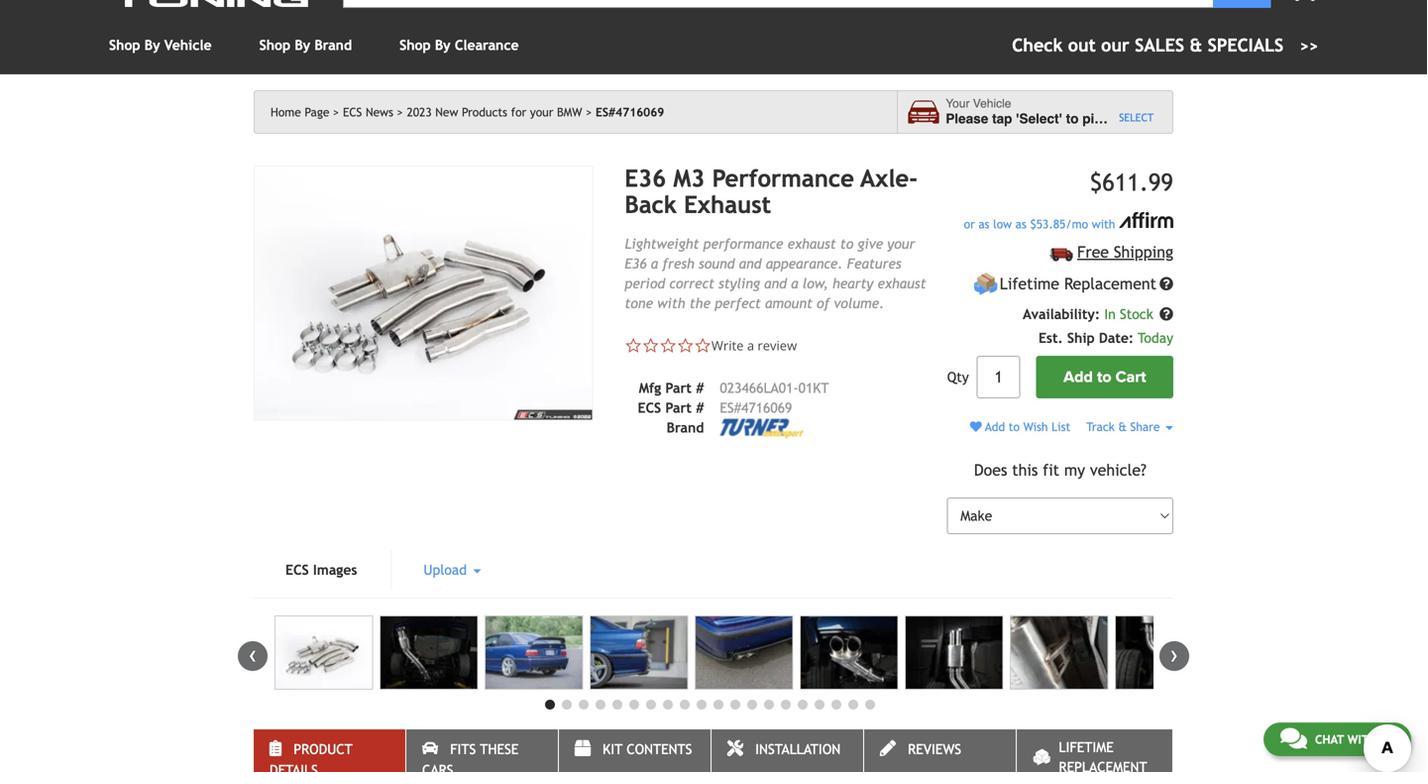 Task type: vqa. For each thing, say whether or not it's contained in the screenshot.
Ship
yes



Task type: locate. For each thing, give the bounding box(es) containing it.
2 as from the left
[[1016, 217, 1027, 231]]

1 vertical spatial #
[[696, 400, 704, 416]]

by for clearance
[[435, 37, 451, 53]]

exhaust up appearance.
[[788, 236, 836, 252]]

with
[[1092, 217, 1115, 231], [657, 295, 686, 311], [1348, 733, 1377, 746]]

0 horizontal spatial vehicle
[[164, 37, 212, 53]]

2 vertical spatial ecs
[[285, 562, 309, 578]]

by
[[144, 37, 160, 53], [295, 37, 310, 53], [435, 37, 451, 53]]

e36 m3 performance axle- back exhaust
[[625, 165, 918, 218]]

empty star image down tone
[[625, 337, 642, 354]]

ship
[[1067, 330, 1095, 346]]

empty star image up mfg part #
[[660, 337, 677, 354]]

add for add to cart
[[1064, 368, 1093, 387]]

0 vertical spatial #
[[696, 380, 704, 396]]

select link
[[1119, 110, 1154, 126]]

1 vertical spatial add
[[985, 420, 1005, 434]]

share
[[1131, 420, 1160, 434]]

611.99
[[1103, 169, 1174, 196]]

part down mfg part #
[[666, 400, 692, 416]]

performance
[[712, 165, 854, 192]]

and
[[739, 256, 762, 271], [764, 275, 787, 291]]

0 horizontal spatial shop
[[109, 37, 140, 53]]

for
[[511, 105, 527, 119]]

e36 up period on the top of page
[[625, 256, 647, 271]]

0 horizontal spatial add
[[985, 420, 1005, 434]]

1 vertical spatial &
[[1119, 420, 1127, 434]]

0 vertical spatial ecs
[[343, 105, 362, 119]]

your right the 'give'
[[887, 236, 915, 252]]

sales & specials link
[[1012, 32, 1318, 58]]

part right mfg
[[666, 380, 692, 396]]

shop for shop by vehicle
[[109, 37, 140, 53]]

and down performance
[[739, 256, 762, 271]]

1 vertical spatial brand
[[667, 420, 704, 435]]

vehicle up tap
[[973, 97, 1012, 111]]

0 horizontal spatial as
[[979, 217, 990, 231]]

1 vertical spatial question circle image
[[1160, 307, 1174, 321]]

axle-
[[861, 165, 918, 192]]

1 # from the top
[[696, 380, 704, 396]]

2023 new products for your bmw
[[407, 105, 582, 119]]

0 horizontal spatial &
[[1119, 420, 1127, 434]]

installation
[[755, 741, 841, 757]]

empty star image down the on the top of the page
[[694, 337, 712, 354]]

0 vertical spatial e36
[[625, 165, 666, 192]]

this
[[1012, 461, 1038, 479]]

brand down mfg part #
[[667, 420, 704, 435]]

new
[[435, 105, 458, 119]]

& right 'sales'
[[1190, 35, 1203, 56]]

2 vertical spatial with
[[1348, 733, 1377, 746]]

‹
[[249, 641, 257, 668]]

lightweight performance exhaust to give your e36 a fresh sound and appearance. features period correct styling and a low, hearty exhaust tone with the perfect amount of volume.
[[625, 236, 926, 311]]

brand inside es# 4716069 brand
[[667, 420, 704, 435]]

add for add to wish list
[[985, 420, 1005, 434]]

4 empty star image from the left
[[677, 337, 694, 354]]

tone
[[625, 295, 653, 311]]

fits these cars
[[422, 741, 519, 772]]

with down correct
[[657, 295, 686, 311]]

0 horizontal spatial with
[[657, 295, 686, 311]]

empty star image left write
[[677, 337, 694, 354]]

empty star image
[[625, 337, 642, 354], [642, 337, 660, 354], [660, 337, 677, 354], [677, 337, 694, 354], [694, 337, 712, 354]]

# left 'es#'
[[696, 400, 704, 416]]

2 empty star image from the left
[[642, 337, 660, 354]]

question circle image for lifetime replacement
[[1160, 277, 1174, 291]]

2 by from the left
[[295, 37, 310, 53]]

1 vertical spatial with
[[657, 295, 686, 311]]

to inside your vehicle please tap 'select' to pick a vehicle
[[1066, 111, 1079, 126]]

& right track
[[1119, 420, 1127, 434]]

1 as from the left
[[979, 217, 990, 231]]

2 part from the top
[[666, 400, 692, 416]]

shop for shop by brand
[[259, 37, 291, 53]]

lifetime replacement inside 'lifetime replacement' link
[[1059, 739, 1147, 772]]

shop by brand
[[259, 37, 352, 53]]

1 horizontal spatial exhaust
[[878, 275, 926, 291]]

replacement
[[1064, 275, 1157, 293], [1059, 759, 1147, 772]]

023466la01-01kt ecs part #
[[638, 380, 829, 416]]

upload button
[[392, 550, 513, 590]]

‹ link
[[238, 641, 268, 671]]

images
[[313, 562, 357, 578]]

53.85
[[1037, 217, 1066, 231]]

brand for es# 4716069 brand
[[667, 420, 704, 435]]

e36 inside lightweight performance exhaust to give your e36 a fresh sound and appearance. features period correct styling and a low, hearty exhaust tone with the perfect amount of volume.
[[625, 256, 647, 271]]

home page
[[271, 105, 329, 119]]

None text field
[[977, 356, 1021, 398]]

with left us
[[1348, 733, 1377, 746]]

1 vertical spatial e36
[[625, 256, 647, 271]]

question circle image down 'shipping' at the right of page
[[1160, 277, 1174, 291]]

question circle image for in stock
[[1160, 307, 1174, 321]]

2 horizontal spatial ecs
[[638, 400, 661, 416]]

product
[[294, 741, 353, 757]]

a right the pick
[[1113, 111, 1121, 126]]

chat with us
[[1315, 733, 1395, 746]]

question circle image
[[1160, 277, 1174, 291], [1160, 307, 1174, 321]]

exhaust
[[788, 236, 836, 252], [878, 275, 926, 291]]

1 vertical spatial your
[[887, 236, 915, 252]]

0 vertical spatial and
[[739, 256, 762, 271]]

1 question circle image from the top
[[1160, 277, 1174, 291]]

brand
[[315, 37, 352, 53], [667, 420, 704, 435]]

or
[[964, 217, 975, 231]]

reviews
[[908, 741, 962, 757]]

0 vertical spatial question circle image
[[1160, 277, 1174, 291]]

1 horizontal spatial by
[[295, 37, 310, 53]]

cars
[[422, 762, 453, 772]]

performance
[[703, 236, 783, 252]]

e36
[[625, 165, 666, 192], [625, 256, 647, 271]]

by left clearance
[[435, 37, 451, 53]]

1 vertical spatial and
[[764, 275, 787, 291]]

availability:
[[1023, 306, 1100, 322]]

product details
[[270, 741, 353, 772]]

by up home page link
[[295, 37, 310, 53]]

exhaust
[[684, 191, 771, 218]]

0 vertical spatial lifetime
[[1000, 275, 1060, 293]]

1 horizontal spatial &
[[1190, 35, 1203, 56]]

shop
[[109, 37, 140, 53], [259, 37, 291, 53], [400, 37, 431, 53]]

your
[[530, 105, 553, 119], [887, 236, 915, 252]]

es#4716069 - 023466la01-01kt - e36 m3 performance axle-back exhaust - lightweight performance exhaust to give your e36 a fresh sound and appearance. features period correct styling and a low, hearty exhaust tone with the perfect amount of volume. - turner motorsport - bmw image
[[254, 166, 593, 421], [275, 616, 373, 690], [380, 616, 478, 690], [485, 616, 583, 690], [590, 616, 688, 690], [695, 616, 793, 690], [800, 616, 898, 690], [905, 616, 1003, 690], [1010, 616, 1109, 690], [1115, 616, 1214, 690]]

with right /mo
[[1092, 217, 1115, 231]]

2 horizontal spatial with
[[1348, 733, 1377, 746]]

2 horizontal spatial by
[[435, 37, 451, 53]]

by down ecs tuning 'image'
[[144, 37, 160, 53]]

1 by from the left
[[144, 37, 160, 53]]

ecs left 'news'
[[343, 105, 362, 119]]

to left cart
[[1097, 368, 1112, 387]]

add down ship
[[1064, 368, 1093, 387]]

1 horizontal spatial with
[[1092, 217, 1115, 231]]

your right the for at the top left of the page
[[530, 105, 553, 119]]

in
[[1104, 306, 1116, 322]]

to left the pick
[[1066, 111, 1079, 126]]

the
[[690, 295, 711, 311]]

chat with us link
[[1264, 723, 1412, 756]]

shop for shop by clearance
[[400, 37, 431, 53]]

today
[[1138, 330, 1174, 346]]

2 question circle image from the top
[[1160, 307, 1174, 321]]

1 shop from the left
[[109, 37, 140, 53]]

these
[[480, 741, 519, 757]]

2 horizontal spatial shop
[[400, 37, 431, 53]]

as right the or
[[979, 217, 990, 231]]

write a review
[[712, 336, 797, 354]]

1 vertical spatial ecs
[[638, 400, 661, 416]]

turner motorsport image
[[720, 419, 803, 439]]

1 vertical spatial vehicle
[[973, 97, 1012, 111]]

0 horizontal spatial and
[[739, 256, 762, 271]]

to
[[1066, 111, 1079, 126], [840, 236, 854, 252], [1097, 368, 1112, 387], [1009, 420, 1020, 434]]

0 horizontal spatial exhaust
[[788, 236, 836, 252]]

1 e36 from the top
[[625, 165, 666, 192]]

0 vertical spatial brand
[[315, 37, 352, 53]]

vehicle down ecs tuning 'image'
[[164, 37, 212, 53]]

1 vertical spatial lifetime replacement
[[1059, 739, 1147, 772]]

1 horizontal spatial shop
[[259, 37, 291, 53]]

est.
[[1039, 330, 1063, 346]]

track
[[1087, 420, 1115, 434]]

a down lightweight
[[651, 256, 658, 271]]

as left $
[[1016, 217, 1027, 231]]

product details link
[[254, 730, 405, 772]]

2023
[[407, 105, 432, 119]]

ecs for ecs images
[[285, 562, 309, 578]]

ecs inside 023466la01-01kt ecs part #
[[638, 400, 661, 416]]

1 horizontal spatial vehicle
[[973, 97, 1012, 111]]

1 horizontal spatial add
[[1064, 368, 1093, 387]]

2 shop from the left
[[259, 37, 291, 53]]

0 horizontal spatial brand
[[315, 37, 352, 53]]

mfg
[[639, 380, 661, 396]]

ecs down mfg
[[638, 400, 661, 416]]

1 horizontal spatial brand
[[667, 420, 704, 435]]

& for sales
[[1190, 35, 1203, 56]]

3 by from the left
[[435, 37, 451, 53]]

question circle image up today
[[1160, 307, 1174, 321]]

add right heart image
[[985, 420, 1005, 434]]

0 vertical spatial add
[[1064, 368, 1093, 387]]

ecs images
[[285, 562, 357, 578]]

0 horizontal spatial ecs
[[285, 562, 309, 578]]

#
[[696, 380, 704, 396], [696, 400, 704, 416]]

add inside button
[[1064, 368, 1093, 387]]

1 horizontal spatial as
[[1016, 217, 1027, 231]]

as
[[979, 217, 990, 231], [1016, 217, 1027, 231]]

3 shop from the left
[[400, 37, 431, 53]]

0 vertical spatial your
[[530, 105, 553, 119]]

empty star image up mfg
[[642, 337, 660, 354]]

of
[[817, 295, 830, 311]]

to left the 'give'
[[840, 236, 854, 252]]

e36 left "m3"
[[625, 165, 666, 192]]

back
[[625, 191, 677, 218]]

1 horizontal spatial your
[[887, 236, 915, 252]]

part
[[666, 380, 692, 396], [666, 400, 692, 416]]

exhaust down features
[[878, 275, 926, 291]]

a up amount
[[791, 275, 798, 291]]

home
[[271, 105, 301, 119]]

0 vertical spatial lifetime replacement
[[1000, 275, 1157, 293]]

1 horizontal spatial ecs
[[343, 105, 362, 119]]

fresh
[[663, 256, 695, 271]]

or as low as $53.85/mo with  - affirm financing (opens in modal) element
[[947, 212, 1174, 233]]

1 vertical spatial lifetime
[[1059, 739, 1114, 755]]

0 vertical spatial with
[[1092, 217, 1115, 231]]

shipping
[[1114, 243, 1174, 261]]

please
[[946, 111, 989, 126]]

home page link
[[271, 105, 339, 119]]

vehicle inside your vehicle please tap 'select' to pick a vehicle
[[973, 97, 1012, 111]]

ecs left images
[[285, 562, 309, 578]]

appearance.
[[766, 256, 843, 271]]

1 vertical spatial exhaust
[[878, 275, 926, 291]]

0 vertical spatial &
[[1190, 35, 1203, 56]]

0 horizontal spatial your
[[530, 105, 553, 119]]

0 horizontal spatial by
[[144, 37, 160, 53]]

select
[[1119, 111, 1154, 124]]

ecs news link
[[343, 105, 403, 119]]

brand for shop by brand
[[315, 37, 352, 53]]

1 horizontal spatial and
[[764, 275, 787, 291]]

2 # from the top
[[696, 400, 704, 416]]

2 e36 from the top
[[625, 256, 647, 271]]

kit
[[603, 741, 623, 757]]

sales
[[1135, 35, 1185, 56]]

amount
[[765, 295, 813, 311]]

lifetime
[[1000, 275, 1060, 293], [1059, 739, 1114, 755]]

# up es# 4716069 brand
[[696, 380, 704, 396]]

shop by vehicle link
[[109, 37, 212, 53]]

0 vertical spatial part
[[666, 380, 692, 396]]

mfg part #
[[639, 380, 704, 396]]

add to wish list link
[[970, 420, 1071, 434]]

chat
[[1315, 733, 1344, 746]]

& for track
[[1119, 420, 1127, 434]]

and up amount
[[764, 275, 787, 291]]

a
[[1113, 111, 1121, 126], [651, 256, 658, 271], [791, 275, 798, 291], [747, 336, 754, 354]]

0 vertical spatial exhaust
[[788, 236, 836, 252]]

brand up page
[[315, 37, 352, 53]]

1 vertical spatial part
[[666, 400, 692, 416]]

free shipping image
[[1050, 247, 1073, 261]]

1 empty star image from the left
[[625, 337, 642, 354]]

fits these cars link
[[406, 730, 558, 772]]



Task type: describe. For each thing, give the bounding box(es) containing it.
your vehicle please tap 'select' to pick a vehicle
[[946, 97, 1170, 126]]

est. ship date: today
[[1039, 330, 1174, 346]]

ecs tuning image
[[109, 0, 327, 7]]

correct
[[669, 275, 715, 291]]

cart
[[1116, 368, 1146, 387]]

lightweight
[[625, 236, 699, 252]]

add to cart
[[1064, 368, 1146, 387]]

a inside your vehicle please tap 'select' to pick a vehicle
[[1113, 111, 1121, 126]]

1 vertical spatial replacement
[[1059, 759, 1147, 772]]

0 vertical spatial replacement
[[1064, 275, 1157, 293]]

your
[[946, 97, 970, 111]]

vehicle?
[[1090, 461, 1147, 479]]

› link
[[1160, 641, 1189, 671]]

›
[[1171, 641, 1179, 668]]

my
[[1064, 461, 1085, 479]]

reviews link
[[864, 730, 1016, 772]]

to left wish
[[1009, 420, 1020, 434]]

shop by clearance
[[400, 37, 519, 53]]

2023 new products for your bmw link
[[407, 105, 592, 119]]

by for vehicle
[[144, 37, 160, 53]]

pick
[[1083, 111, 1110, 126]]

01kt
[[799, 380, 829, 396]]

free
[[1077, 243, 1109, 261]]

by for brand
[[295, 37, 310, 53]]

write a review link
[[712, 336, 797, 354]]

features
[[847, 256, 902, 271]]

es#4716069
[[596, 105, 664, 119]]

perfect
[[715, 295, 761, 311]]

023466la01-
[[720, 380, 799, 396]]

e36 inside e36 m3 performance axle- back exhaust
[[625, 165, 666, 192]]

comments image
[[1281, 727, 1307, 750]]

ecs news
[[343, 105, 393, 119]]

contents
[[627, 741, 692, 757]]

specials
[[1208, 35, 1284, 56]]

details
[[270, 762, 318, 772]]

stock
[[1120, 306, 1154, 322]]

5 empty star image from the left
[[694, 337, 712, 354]]

sound
[[699, 256, 735, 271]]

add to wish list
[[982, 420, 1071, 434]]

/mo
[[1066, 217, 1088, 231]]

4716069
[[741, 400, 792, 416]]

ecs for ecs news
[[343, 105, 362, 119]]

3 empty star image from the left
[[660, 337, 677, 354]]

shop by vehicle
[[109, 37, 212, 53]]

0 vertical spatial vehicle
[[164, 37, 212, 53]]

styling
[[719, 275, 760, 291]]

your inside lightweight performance exhaust to give your e36 a fresh sound and appearance. features period correct styling and a low, hearty exhaust tone with the perfect amount of volume.
[[887, 236, 915, 252]]

low
[[993, 217, 1012, 231]]

fits
[[450, 741, 476, 757]]

date:
[[1099, 330, 1134, 346]]

with inside lightweight performance exhaust to give your e36 a fresh sound and appearance. features period correct styling and a low, hearty exhaust tone with the perfect amount of volume.
[[657, 295, 686, 311]]

kit contents link
[[559, 730, 711, 772]]

give
[[858, 236, 883, 252]]

kit contents
[[603, 741, 692, 757]]

qty
[[947, 369, 969, 385]]

part inside 023466la01-01kt ecs part #
[[666, 400, 692, 416]]

heart image
[[970, 421, 982, 433]]

shop by brand link
[[259, 37, 352, 53]]

es#
[[720, 400, 741, 416]]

period
[[625, 275, 665, 291]]

es# 4716069 brand
[[667, 400, 792, 435]]

availability: in stock
[[1023, 306, 1158, 322]]

does
[[974, 461, 1008, 479]]

to inside lightweight performance exhaust to give your e36 a fresh sound and appearance. features period correct styling and a low, hearty exhaust tone with the perfect amount of volume.
[[840, 236, 854, 252]]

a right write
[[747, 336, 754, 354]]

fit
[[1043, 461, 1060, 479]]

low,
[[803, 275, 828, 291]]

ecs images link
[[254, 550, 389, 590]]

lifetime replacement link
[[1017, 730, 1173, 772]]

installation link
[[712, 730, 863, 772]]

review
[[758, 336, 797, 354]]

$
[[1030, 217, 1037, 231]]

add to cart button
[[1036, 356, 1174, 398]]

to inside "add to cart" button
[[1097, 368, 1112, 387]]

Search text field
[[343, 0, 1213, 8]]

this product is lifetime replacement eligible image
[[974, 272, 998, 296]]

'select'
[[1016, 111, 1062, 126]]

1 part from the top
[[666, 380, 692, 396]]

or as low as $ 53.85 /mo with
[[964, 217, 1119, 231]]

products
[[462, 105, 508, 119]]

# inside 023466la01-01kt ecs part #
[[696, 400, 704, 416]]

m3
[[673, 165, 705, 192]]

sales & specials
[[1135, 35, 1284, 56]]

free shipping
[[1077, 243, 1174, 261]]

us
[[1381, 733, 1395, 746]]

upload
[[424, 562, 471, 578]]

bmw
[[557, 105, 582, 119]]



